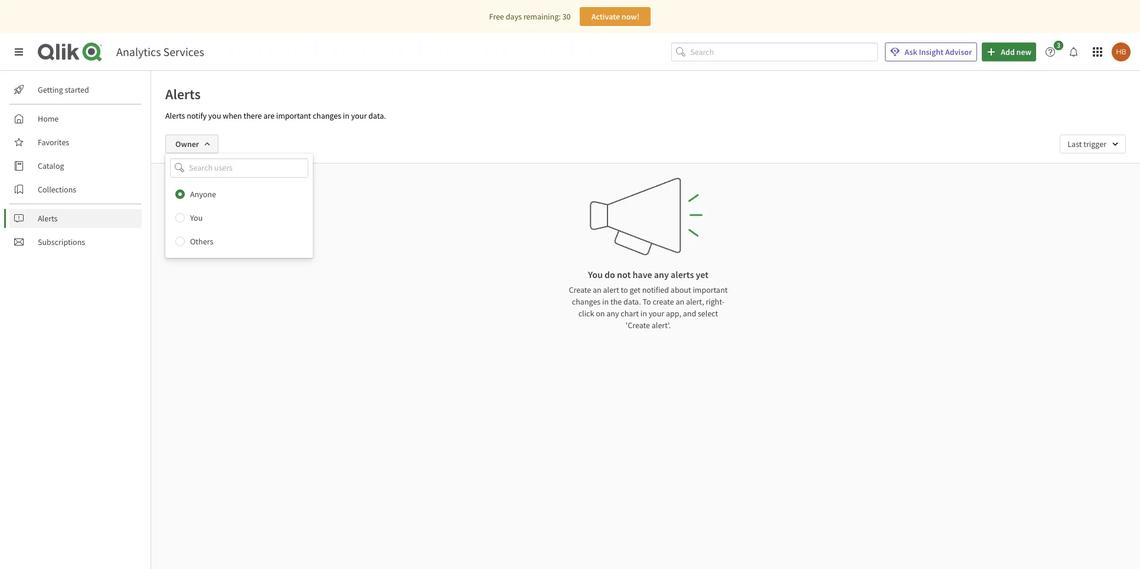 Task type: vqa. For each thing, say whether or not it's contained in the screenshot.
top 'IN'
yes



Task type: describe. For each thing, give the bounding box(es) containing it.
1 horizontal spatial in
[[603, 297, 609, 307]]

last
[[1068, 139, 1083, 149]]

3 button
[[1042, 41, 1068, 61]]

0 horizontal spatial in
[[343, 110, 350, 121]]

alerts inside alerts link
[[38, 213, 58, 224]]

favorites
[[38, 137, 69, 148]]

app,
[[666, 308, 682, 319]]

new
[[1017, 47, 1032, 57]]

and
[[683, 308, 697, 319]]

analytics
[[116, 44, 161, 59]]

owner
[[175, 139, 199, 149]]

home link
[[9, 109, 142, 128]]

you do not have any alerts yet create an alert to get notified about important changes in the data. to create an alert, right- click on any chart in your app, and select 'create alert'.
[[569, 269, 728, 331]]

subscriptions link
[[9, 233, 142, 252]]

the
[[611, 297, 622, 307]]

collections link
[[9, 180, 142, 199]]

home
[[38, 113, 59, 124]]

searchbar element
[[672, 42, 879, 62]]

favorites link
[[9, 133, 142, 152]]

right-
[[706, 297, 725, 307]]

collections
[[38, 184, 76, 195]]

Last trigger field
[[1061, 135, 1127, 154]]

Search text field
[[691, 42, 879, 62]]

have
[[633, 269, 653, 281]]

0 vertical spatial alerts
[[165, 85, 201, 103]]

activate
[[592, 11, 620, 22]]

create
[[569, 285, 592, 295]]

free days remaining: 30
[[490, 11, 571, 22]]

subscriptions
[[38, 237, 85, 248]]

0 vertical spatial data.
[[369, 110, 386, 121]]

there
[[244, 110, 262, 121]]

chart
[[621, 308, 639, 319]]

alert,
[[687, 297, 705, 307]]

remaining:
[[524, 11, 561, 22]]

ask
[[905, 47, 918, 57]]

activate now! link
[[580, 7, 651, 26]]

select
[[698, 308, 719, 319]]

30
[[563, 11, 571, 22]]

to
[[643, 297, 651, 307]]

filters region
[[151, 125, 1141, 258]]

changes inside you do not have any alerts yet create an alert to get notified about important changes in the data. to create an alert, right- click on any chart in your app, and select 'create alert'.
[[572, 297, 601, 307]]

you
[[208, 110, 221, 121]]

'create
[[626, 320, 651, 331]]

analytics services
[[116, 44, 204, 59]]

alert
[[604, 285, 620, 295]]

services
[[163, 44, 204, 59]]

add
[[1002, 47, 1016, 57]]

catalog
[[38, 161, 64, 171]]

notified
[[643, 285, 669, 295]]

none field inside filters region
[[165, 158, 313, 178]]

howard brown image
[[1113, 43, 1132, 61]]

about
[[671, 285, 692, 295]]

2 vertical spatial in
[[641, 308, 647, 319]]

your inside you do not have any alerts yet create an alert to get notified about important changes in the data. to create an alert, right- click on any chart in your app, and select 'create alert'.
[[649, 308, 665, 319]]

not
[[617, 269, 631, 281]]



Task type: locate. For each thing, give the bounding box(es) containing it.
you inside owner option group
[[190, 212, 203, 223]]

owner button
[[165, 135, 219, 154]]

you for you
[[190, 212, 203, 223]]

trigger
[[1084, 139, 1107, 149]]

1 horizontal spatial changes
[[572, 297, 601, 307]]

alerts link
[[9, 209, 142, 228]]

0 vertical spatial you
[[190, 212, 203, 223]]

you up others
[[190, 212, 203, 223]]

do
[[605, 269, 616, 281]]

changes
[[313, 110, 342, 121], [572, 297, 601, 307]]

1 horizontal spatial any
[[655, 269, 669, 281]]

None field
[[165, 158, 313, 178]]

catalog link
[[9, 157, 142, 175]]

add new button
[[983, 43, 1037, 61]]

click
[[579, 308, 595, 319]]

alerts
[[671, 269, 694, 281]]

your
[[351, 110, 367, 121], [649, 308, 665, 319]]

0 horizontal spatial data.
[[369, 110, 386, 121]]

0 horizontal spatial your
[[351, 110, 367, 121]]

anyone
[[190, 189, 216, 199]]

advisor
[[946, 47, 973, 57]]

alerts
[[165, 85, 201, 103], [165, 110, 185, 121], [38, 213, 58, 224]]

others
[[190, 236, 213, 247]]

when
[[223, 110, 242, 121]]

0 vertical spatial important
[[276, 110, 311, 121]]

any up the notified
[[655, 269, 669, 281]]

changes up click
[[572, 297, 601, 307]]

activate now!
[[592, 11, 640, 22]]

an down about
[[676, 297, 685, 307]]

you
[[190, 212, 203, 223], [588, 269, 603, 281]]

close sidebar menu image
[[14, 47, 24, 57]]

1 vertical spatial changes
[[572, 297, 601, 307]]

yet
[[696, 269, 709, 281]]

insight
[[920, 47, 944, 57]]

in
[[343, 110, 350, 121], [603, 297, 609, 307], [641, 308, 647, 319]]

now!
[[622, 11, 640, 22]]

alerts up the subscriptions
[[38, 213, 58, 224]]

2 horizontal spatial in
[[641, 308, 647, 319]]

important up right-
[[693, 285, 728, 295]]

1 horizontal spatial important
[[693, 285, 728, 295]]

alerts up notify
[[165, 85, 201, 103]]

getting started
[[38, 84, 89, 95]]

1 vertical spatial any
[[607, 308, 620, 319]]

0 vertical spatial changes
[[313, 110, 342, 121]]

alerts notify you when there are important changes in your data.
[[165, 110, 386, 121]]

owner option group
[[165, 182, 313, 253]]

any
[[655, 269, 669, 281], [607, 308, 620, 319]]

to
[[621, 285, 628, 295]]

ask insight advisor button
[[886, 43, 978, 61]]

0 vertical spatial an
[[593, 285, 602, 295]]

started
[[65, 84, 89, 95]]

1 vertical spatial alerts
[[165, 110, 185, 121]]

get
[[630, 285, 641, 295]]

you left do
[[588, 269, 603, 281]]

0 horizontal spatial important
[[276, 110, 311, 121]]

1 vertical spatial an
[[676, 297, 685, 307]]

1 horizontal spatial your
[[649, 308, 665, 319]]

you inside you do not have any alerts yet create an alert to get notified about important changes in the data. to create an alert, right- click on any chart in your app, and select 'create alert'.
[[588, 269, 603, 281]]

notify
[[187, 110, 207, 121]]

free
[[490, 11, 504, 22]]

alerts left notify
[[165, 110, 185, 121]]

an left alert
[[593, 285, 602, 295]]

1 horizontal spatial an
[[676, 297, 685, 307]]

you for you do not have any alerts yet create an alert to get notified about important changes in the data. to create an alert, right- click on any chart in your app, and select 'create alert'.
[[588, 269, 603, 281]]

0 horizontal spatial you
[[190, 212, 203, 223]]

analytics services element
[[116, 44, 204, 59]]

1 horizontal spatial data.
[[624, 297, 641, 307]]

1 vertical spatial data.
[[624, 297, 641, 307]]

important right are
[[276, 110, 311, 121]]

1 vertical spatial your
[[649, 308, 665, 319]]

getting
[[38, 84, 63, 95]]

changes right are
[[313, 110, 342, 121]]

days
[[506, 11, 522, 22]]

alert'.
[[652, 320, 671, 331]]

add new
[[1002, 47, 1032, 57]]

important
[[276, 110, 311, 121], [693, 285, 728, 295]]

0 vertical spatial any
[[655, 269, 669, 281]]

create
[[653, 297, 675, 307]]

ask insight advisor
[[905, 47, 973, 57]]

2 vertical spatial alerts
[[38, 213, 58, 224]]

data. inside you do not have any alerts yet create an alert to get notified about important changes in the data. to create an alert, right- click on any chart in your app, and select 'create alert'.
[[624, 297, 641, 307]]

3
[[1058, 41, 1061, 50]]

0 horizontal spatial any
[[607, 308, 620, 319]]

any down the
[[607, 308, 620, 319]]

1 vertical spatial you
[[588, 269, 603, 281]]

1 vertical spatial important
[[693, 285, 728, 295]]

an
[[593, 285, 602, 295], [676, 297, 685, 307]]

data.
[[369, 110, 386, 121], [624, 297, 641, 307]]

1 horizontal spatial you
[[588, 269, 603, 281]]

are
[[264, 110, 275, 121]]

important inside you do not have any alerts yet create an alert to get notified about important changes in the data. to create an alert, right- click on any chart in your app, and select 'create alert'.
[[693, 285, 728, 295]]

1 vertical spatial in
[[603, 297, 609, 307]]

last trigger
[[1068, 139, 1107, 149]]

0 vertical spatial in
[[343, 110, 350, 121]]

Search users text field
[[187, 158, 294, 178]]

0 horizontal spatial changes
[[313, 110, 342, 121]]

0 vertical spatial your
[[351, 110, 367, 121]]

0 horizontal spatial an
[[593, 285, 602, 295]]

getting started link
[[9, 80, 142, 99]]

navigation pane element
[[0, 76, 151, 256]]

on
[[596, 308, 605, 319]]



